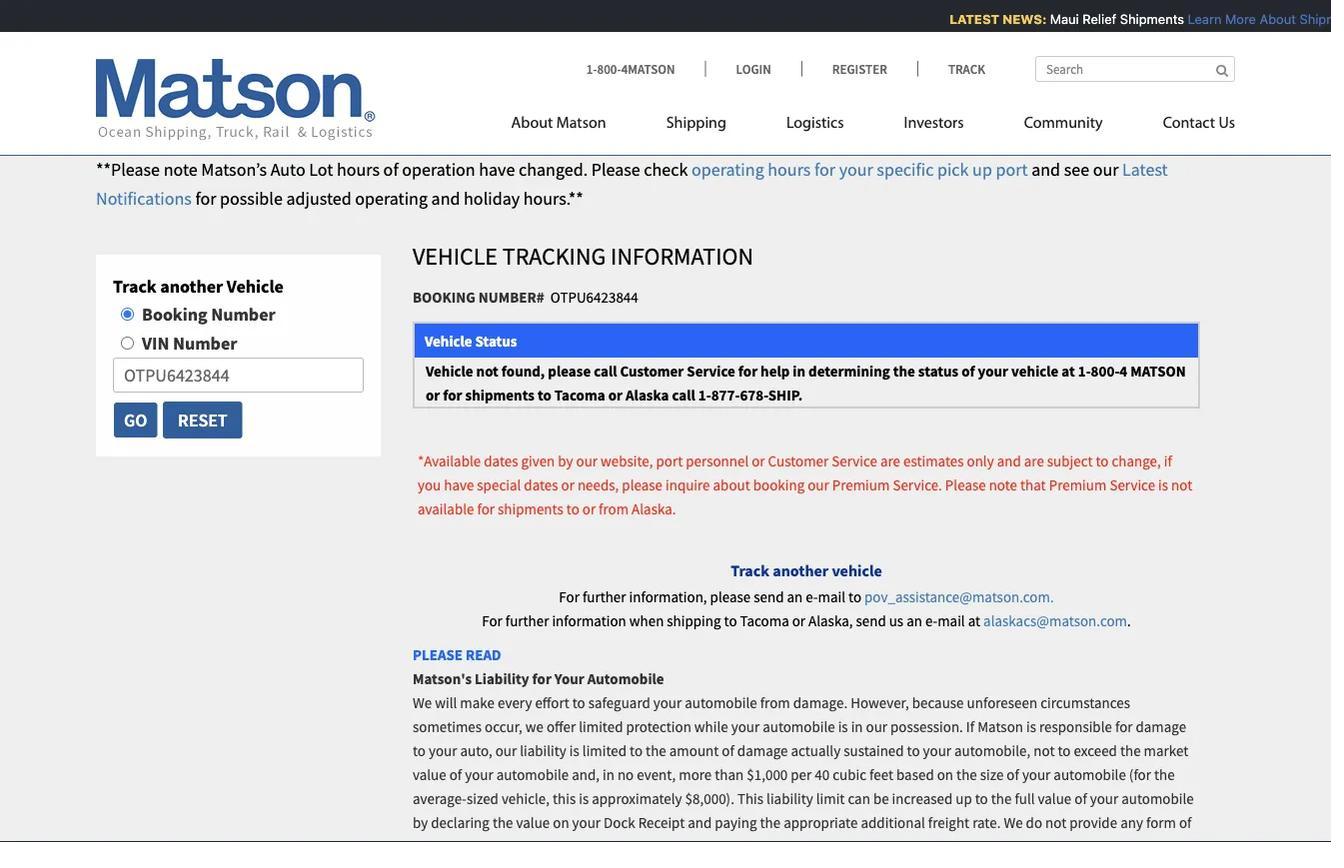 Task type: locate. For each thing, give the bounding box(es) containing it.
1 vertical spatial about
[[713, 476, 750, 495]]

from inside *available dates given by our website, port personnel or customer service are estimates only and are subject to change, if you have special dates or needs, please inquire about booking our premium service. please note that premium service is not available for shipments to or from alaska.
[[599, 500, 629, 519]]

up right pick
[[973, 159, 992, 181]]

0 vertical spatial customer
[[620, 362, 684, 381]]

blue matson logo with ocean, shipping, truck, rail and logistics written beneath it. image
[[96, 59, 376, 141]]

the inside for assistance tracking your vehicle, questions about your vehicle shipment, or to get a free quote to or from hawaii, guam, alaska, and the u.s. mainland, please
[[1108, 91, 1132, 114]]

2 horizontal spatial operating
[[1168, 11, 1226, 26]]

your left the 7-
[[426, 52, 460, 75]]

service inside vehicle not found, please call customer service for help in determining the status of your vehicle at 1-800-4 matson or for shipments to tacoma or alaska call 1-877-678-ship.
[[687, 362, 736, 381]]

1 horizontal spatial booking
[[753, 476, 805, 495]]

2 horizontal spatial service
[[1110, 476, 1156, 495]]

0 vertical spatial on
[[937, 766, 954, 785]]

to
[[688, 91, 704, 114], [827, 91, 843, 114], [538, 386, 552, 405], [1096, 452, 1109, 471], [567, 500, 580, 519], [849, 588, 862, 607], [724, 612, 737, 631], [573, 694, 586, 713], [413, 742, 426, 761], [630, 742, 643, 761], [907, 742, 920, 761], [1058, 742, 1071, 761], [975, 790, 988, 809]]

adjusted right relief
[[1112, 11, 1164, 26]]

holiday down operation on the left top
[[464, 187, 520, 210]]

0 horizontal spatial matson
[[557, 115, 606, 131]]

vehicle, up contact us .
[[269, 52, 327, 75]]

1 horizontal spatial damage
[[964, 838, 1015, 843]]

at
[[1062, 362, 1075, 381], [968, 612, 981, 631]]

vehicle for vehicle tracking information
[[413, 241, 498, 271]]

digit
[[479, 52, 513, 75]]

1 horizontal spatial e-
[[926, 612, 938, 631]]

1 horizontal spatial matson
[[978, 718, 1024, 737]]

1 horizontal spatial operating
[[692, 159, 764, 181]]

on right the based
[[937, 766, 954, 785]]

matson down the shipment,
[[557, 115, 606, 131]]

another up booking number
[[160, 275, 223, 298]]

personal
[[200, 52, 266, 75], [621, 838, 676, 843]]

0 vertical spatial another
[[160, 275, 223, 298]]

hours for adjusted
[[1302, 11, 1331, 26]]

678-
[[740, 386, 768, 405]]

1 horizontal spatial holiday
[[1255, 11, 1299, 26]]

None search field
[[1036, 56, 1236, 82]]

1 vertical spatial have
[[444, 476, 474, 495]]

0 horizontal spatial from
[[599, 500, 629, 519]]

from left 'damage.'
[[760, 694, 790, 713]]

1 vertical spatial another
[[773, 561, 829, 581]]

of up average-
[[450, 766, 462, 785]]

0 horizontal spatial mail
[[818, 588, 846, 607]]

alaska, inside for assistance tracking your vehicle, questions about your vehicle shipment, or to get a free quote to or from hawaii, guam, alaska, and the u.s. mainland, please
[[1018, 91, 1072, 114]]

while
[[695, 718, 728, 737]]

please down 'only'
[[945, 476, 986, 495]]

dates down given
[[524, 476, 558, 495]]

1 vertical spatial matson
[[978, 718, 1024, 737]]

holiday
[[1255, 11, 1299, 26], [464, 187, 520, 210]]

1-800-4matson
[[586, 60, 675, 77]]

your up protection
[[654, 694, 682, 713]]

0 vertical spatial for
[[96, 91, 121, 114]]

alaska, inside the track another vehicle for further information, please send an e-mail to pov_assistance@matson.com. for further information when shipping to tacoma or alaska, send us an e-mail at alaskacs@matson.com .
[[809, 612, 853, 631]]

booking for booking number# otpu6423844
[[413, 288, 476, 307]]

*available
[[418, 452, 481, 471]]

1 vertical spatial tacoma
[[740, 612, 789, 631]]

declaring
[[431, 814, 490, 833]]

0 horizontal spatial are
[[881, 452, 901, 471]]

up up freight
[[956, 790, 972, 809]]

1- left 678-
[[698, 386, 711, 405]]

appropriate
[[784, 814, 858, 833]]

sized
[[467, 790, 499, 809]]

1 vertical spatial at
[[968, 612, 981, 631]]

1 horizontal spatial note
[[989, 476, 1018, 495]]

because
[[912, 694, 964, 713]]

2 horizontal spatial value
[[1038, 790, 1072, 809]]

your
[[162, 52, 196, 75], [426, 52, 460, 75], [270, 91, 304, 114], [494, 91, 528, 114], [839, 159, 873, 181], [978, 362, 1009, 381], [654, 694, 682, 713], [731, 718, 760, 737], [429, 742, 457, 761], [923, 742, 952, 761], [465, 766, 493, 785], [1022, 766, 1051, 785], [1090, 790, 1119, 809], [572, 814, 601, 833], [590, 838, 618, 843]]

vehicle up number#
[[413, 241, 498, 271]]

in
[[919, 52, 934, 75], [793, 362, 806, 381], [851, 718, 863, 737], [603, 766, 615, 785]]

not down 'status'
[[476, 362, 499, 381]]

booking right digit
[[516, 52, 578, 75]]

0 vertical spatial 800-
[[597, 60, 621, 77]]

(for
[[1129, 766, 1152, 785]]

port
[[996, 159, 1028, 181], [656, 452, 683, 471]]

please right found,
[[548, 362, 591, 381]]

1 vertical spatial call
[[672, 386, 695, 405]]

at inside the track another vehicle for further information, please send an e-mail to pov_assistance@matson.com. for further information when shipping to tacoma or alaska, send us an e-mail at alaskacs@matson.com .
[[968, 612, 981, 631]]

0 horizontal spatial at
[[968, 612, 981, 631]]

changed.
[[519, 159, 588, 181]]

*available dates given by our website, port personnel or customer service are estimates only and are subject to change, if you have special dates or needs, please inquire about booking our premium service. please note that premium service is not available for shipments to or from alaska.
[[418, 452, 1193, 519]]

to right shipping
[[724, 612, 737, 631]]

note
[[164, 159, 198, 181], [989, 476, 1018, 495]]

information
[[611, 241, 754, 271]]

us
[[286, 120, 304, 142], [889, 612, 904, 631]]

. up circumstances
[[1128, 612, 1131, 631]]

e- down track another vehicle link
[[806, 588, 818, 607]]

port right pick
[[996, 159, 1028, 181]]

0 vertical spatial holiday
[[1255, 11, 1299, 26]]

the left status
[[893, 362, 916, 381]]

None button
[[162, 401, 244, 440], [113, 402, 158, 439], [162, 401, 244, 440], [113, 402, 158, 439]]

and right 'only'
[[997, 452, 1021, 471]]

average-
[[413, 790, 467, 809]]

1 horizontal spatial personal
[[621, 838, 676, 843]]

shipments down special
[[498, 500, 564, 519]]

top menu navigation
[[511, 105, 1236, 146]]

0 horizontal spatial have
[[444, 476, 474, 495]]

1 vertical spatial us
[[889, 612, 904, 631]]

and inside *available dates given by our website, port personnel or customer service are estimates only and are subject to change, if you have special dates or needs, please inquire about booking our premium service. please note that premium service is not available for shipments to or from alaska.
[[997, 452, 1021, 471]]

4
[[1120, 362, 1128, 381]]

0 horizontal spatial operating
[[355, 187, 428, 210]]

number#
[[479, 288, 544, 307]]

call
[[594, 362, 617, 381], [672, 386, 695, 405]]

not
[[476, 362, 499, 381], [1172, 476, 1193, 495], [1034, 742, 1055, 761], [1046, 814, 1067, 833]]

for up effort
[[532, 670, 552, 689]]

you
[[418, 476, 441, 495]]

0 horizontal spatial 1-
[[586, 60, 597, 77]]

premium down the subject
[[1049, 476, 1107, 495]]

to up no
[[630, 742, 643, 761]]

877-
[[711, 386, 740, 405]]

are
[[881, 452, 901, 471], [1024, 452, 1044, 471]]

1 horizontal spatial check
[[998, 11, 1034, 26]]

for
[[96, 91, 121, 114], [559, 588, 580, 607], [482, 612, 503, 631]]

1 vertical spatial value
[[1038, 790, 1072, 809]]

shipping
[[666, 115, 727, 131]]

inquire
[[666, 476, 710, 495]]

vehicle,
[[269, 52, 327, 75], [308, 91, 365, 114], [502, 790, 550, 809]]

number for vin number
[[173, 333, 237, 355]]

1 vertical spatial note
[[989, 476, 1018, 495]]

have down *available
[[444, 476, 474, 495]]

another
[[160, 275, 223, 298], [773, 561, 829, 581]]

liability down we
[[520, 742, 567, 761]]

damage down the rate. at bottom right
[[964, 838, 1015, 843]]

booking for booking number
[[142, 304, 208, 326]]

vehicle inside the track another vehicle for further information, please send an e-mail to pov_assistance@matson.com. for further information when shipping to tacoma or alaska, send us an e-mail at alaskacs@matson.com .
[[832, 561, 882, 581]]

2 vertical spatial vehicle
[[832, 561, 882, 581]]

1 horizontal spatial 800-
[[1091, 362, 1120, 381]]

auto,
[[460, 742, 493, 761]]

2 horizontal spatial for
[[559, 588, 580, 607]]

contact us link
[[226, 120, 304, 142]]

0 vertical spatial shipments
[[465, 386, 535, 405]]

on up verify
[[553, 814, 569, 833]]

customer
[[620, 362, 684, 381], [768, 452, 829, 471]]

0 vertical spatial liability
[[520, 742, 567, 761]]

2 horizontal spatial damage
[[1136, 718, 1187, 737]]

1 horizontal spatial have
[[479, 159, 515, 181]]

track another vehicle for further information, please send an e-mail to pov_assistance@matson.com. for further information when shipping to tacoma or alaska, send us an e-mail at alaskacs@matson.com .
[[482, 561, 1131, 631]]

1-800-4matson link
[[586, 60, 705, 77]]

from down needs,
[[599, 500, 629, 519]]

0 horizontal spatial customer
[[620, 362, 684, 381]]

operating hours for your specific pick up port link
[[692, 159, 1028, 181]]

800- left 'matson'
[[1091, 362, 1120, 381]]

1 horizontal spatial vehicle
[[832, 561, 882, 581]]

damage
[[1136, 718, 1187, 737], [738, 742, 788, 761], [964, 838, 1015, 843]]

vehicle, for please
[[269, 52, 327, 75]]

to up the rate. at bottom right
[[975, 790, 988, 809]]

not down if
[[1172, 476, 1193, 495]]

another inside the track another vehicle for further information, please send an e-mail to pov_assistance@matson.com. for further information when shipping to tacoma or alaska, send us an e-mail at alaskacs@matson.com .
[[773, 561, 829, 581]]

1- left 4
[[1078, 362, 1091, 381]]

dock
[[604, 814, 635, 833]]

should
[[506, 838, 549, 843]]

or left alaska
[[608, 386, 623, 405]]

0 vertical spatial adjusted
[[1112, 11, 1164, 26]]

your inside vehicle not found, please call customer service for help in determining the status of your vehicle at 1-800-4 matson or for shipments to tacoma or alaska call 1-877-678-ship.
[[978, 362, 1009, 381]]

vehicle inside vehicle not found, please call customer service for help in determining the status of your vehicle at 1-800-4 matson or for shipments to tacoma or alaska call 1-877-678-ship.
[[426, 362, 473, 381]]

1 vertical spatial booking
[[753, 476, 805, 495]]

hours.**
[[524, 187, 584, 210]]

about down personnel
[[713, 476, 750, 495]]

0 horizontal spatial we
[[413, 694, 432, 713]]

is down if
[[1159, 476, 1169, 495]]

0 horizontal spatial tacoma
[[555, 386, 605, 405]]

please
[[954, 11, 994, 26], [591, 159, 640, 181], [945, 476, 986, 495]]

is right this
[[579, 790, 589, 809]]

enter
[[383, 52, 423, 75]]

or right personnel
[[752, 452, 765, 471]]

vehicle
[[894, 11, 951, 26]]

booking
[[516, 52, 578, 75], [753, 476, 805, 495]]

note left that on the right bottom of the page
[[989, 476, 1018, 495]]

booking up vin number in the top left of the page
[[142, 304, 208, 326]]

not inside *available dates given by our website, port personnel or customer service are estimates only and are subject to change, if you have special dates or needs, please inquire about booking our premium service. please note that premium service is not available for shipments to or from alaska.
[[1172, 476, 1193, 495]]

for up information
[[559, 588, 580, 607]]

status
[[919, 362, 959, 381]]

matson inside top menu navigation
[[557, 115, 606, 131]]

otpu6423844
[[551, 288, 639, 307]]

value up the should
[[516, 814, 550, 833]]

0 vertical spatial alaska,
[[1018, 91, 1072, 114]]

insurance.
[[413, 838, 477, 843]]

0 vertical spatial an
[[787, 588, 803, 607]]

u.s.
[[1136, 91, 1166, 114]]

0 vertical spatial us
[[286, 120, 304, 142]]

sometimes
[[413, 718, 482, 737]]

vehicle, inside for assistance tracking your vehicle, questions about your vehicle shipment, or to get a free quote to or from hawaii, guam, alaska, and the u.s. mainland, please
[[308, 91, 365, 114]]

1 horizontal spatial booking
[[413, 288, 476, 307]]

1 vertical spatial personal
[[621, 838, 676, 843]]

contact us link
[[1133, 105, 1236, 146]]

for down special
[[477, 500, 495, 519]]

1-
[[586, 60, 597, 77], [1078, 362, 1091, 381], [698, 386, 711, 405]]

0 horizontal spatial up
[[956, 790, 972, 809]]

freight
[[928, 814, 970, 833]]

for up read
[[482, 612, 503, 631]]

0 vertical spatial we
[[413, 694, 432, 713]]

at left 4
[[1062, 362, 1075, 381]]

1 vertical spatial 800-
[[1091, 362, 1120, 381]]

this
[[553, 790, 576, 809]]

we left will at the bottom left of the page
[[413, 694, 432, 713]]

circumstances
[[1041, 694, 1130, 713]]

hours for changed.
[[768, 159, 811, 181]]

alaska,
[[1018, 91, 1072, 114], [809, 612, 853, 631]]

any left "form" on the right bottom of the page
[[1121, 814, 1143, 833]]

mail down pov_assistance@matson.com.
[[938, 612, 965, 631]]

we left do
[[1004, 814, 1023, 833]]

personal down the receipt
[[621, 838, 676, 843]]

pov_assistance@matson.com. link
[[865, 588, 1054, 607]]

1 horizontal spatial port
[[996, 159, 1028, 181]]

holiday right more
[[1255, 11, 1299, 26]]

1 premium from the left
[[832, 476, 890, 495]]

1 vertical spatial liability
[[767, 790, 813, 809]]

check down shipping link
[[644, 159, 688, 181]]

identification
[[750, 52, 851, 75]]

are up that on the right bottom of the page
[[1024, 452, 1044, 471]]

vehicle left 'status'
[[425, 332, 472, 351]]

matson inside please read matson's liability for your automobile we will make every effort to safeguard your automobile from damage. however, because unforeseen circumstances sometimes occur, we offer limited protection while your automobile is in our possession. if matson is responsible for damage to your auto, our liability is limited to the amount of damage actually sustained to your automobile, not to exceed the market value of your automobile and, in no event, more than $1,000 per 40 cubic feet based on the size of your automobile (for the average-sized vehicle, this is approximately $8,000). this liability limit can be increased up to the full value of your automobile by declaring the value on your dock receipt and paying the appropriate additional freight rate. we do not provide any form of insurance. you should verify your personal marine insurance coverage for transportation damage and any other r
[[978, 718, 1024, 737]]

0 horizontal spatial on
[[553, 814, 569, 833]]

e- down pov_assistance@matson.com.
[[926, 612, 938, 631]]

1 horizontal spatial liability
[[767, 790, 813, 809]]

vehicle, left this
[[502, 790, 550, 809]]

1 vertical spatial check
[[644, 159, 688, 181]]

0 horizontal spatial booking
[[142, 304, 208, 326]]

number
[[854, 52, 916, 75], [211, 304, 276, 326], [173, 333, 237, 355]]

alaska.
[[632, 500, 676, 519]]

about up changed.
[[511, 115, 553, 131]]

please inside vehicle not found, please call customer service for help in determining the status of your vehicle at 1-800-4 matson or for shipments to tacoma or alaska call 1-877-678-ship.
[[548, 362, 591, 381]]

notifications
[[96, 187, 192, 210]]

alaska, up community
[[1018, 91, 1072, 114]]

1 vertical spatial port
[[656, 452, 683, 471]]

subject
[[1047, 452, 1093, 471]]

our right see
[[1093, 159, 1119, 181]]

vehicle down vehicle status at the left top of the page
[[426, 362, 473, 381]]

2 vertical spatial vehicle,
[[502, 790, 550, 809]]

based
[[897, 766, 934, 785]]

2 vertical spatial please
[[945, 476, 986, 495]]

and right learn
[[1229, 11, 1252, 26]]

number for booking number
[[211, 304, 276, 326]]

note up notifications
[[164, 159, 198, 181]]

to up 'shipping'
[[688, 91, 704, 114]]

0 horizontal spatial any
[[1045, 838, 1068, 843]]

and left see
[[1032, 159, 1061, 181]]

by
[[558, 452, 573, 471], [413, 814, 428, 833]]

tacoma down track another vehicle link
[[740, 612, 789, 631]]

damage up $1,000 on the right bottom
[[738, 742, 788, 761]]

occur,
[[485, 718, 523, 737]]

. up auto
[[304, 120, 308, 142]]

1 horizontal spatial an
[[907, 612, 923, 631]]

1 horizontal spatial about
[[713, 476, 750, 495]]

1 vertical spatial up
[[956, 790, 972, 809]]

booking number
[[142, 304, 276, 326]]

0 vertical spatial service
[[687, 362, 736, 381]]

1 vertical spatial about
[[511, 115, 553, 131]]

vehicle inside for assistance tracking your vehicle, questions about your vehicle shipment, or to get a free quote to or from hawaii, guam, alaska, and the u.s. mainland, please
[[532, 91, 585, 114]]

customer inside *available dates given by our website, port personnel or customer service are estimates only and are subject to change, if you have special dates or needs, please inquire about booking our premium service. please note that premium service is not available for shipments to or from alaska.
[[768, 452, 829, 471]]

800- inside vehicle not found, please call customer service for help in determining the status of your vehicle at 1-800-4 matson or for shipments to tacoma or alaska call 1-877-678-ship.
[[1091, 362, 1120, 381]]

another for vehicle
[[160, 275, 223, 298]]

no
[[618, 766, 634, 785]]

alaskacs@matson.com link
[[984, 612, 1128, 631]]

1 vertical spatial on
[[553, 814, 569, 833]]

service down change,
[[1110, 476, 1156, 495]]

personal inside please read matson's liability for your automobile we will make every effort to safeguard your automobile from damage. however, because unforeseen circumstances sometimes occur, we offer limited protection while your automobile is in our possession. if matson is responsible for damage to your auto, our liability is limited to the amount of damage actually sustained to your automobile, not to exceed the market value of your automobile and, in no event, more than $1,000 per 40 cubic feet based on the size of your automobile (for the average-sized vehicle, this is approximately $8,000). this liability limit can be increased up to the full value of your automobile by declaring the value on your dock receipt and paying the appropriate additional freight rate. we do not provide any form of insurance. you should verify your personal marine insurance coverage for transportation damage and any other r
[[621, 838, 676, 843]]

that
[[1021, 476, 1046, 495]]

to down sometimes
[[413, 742, 426, 761]]

limited up 'and,'
[[583, 742, 627, 761]]

the up event,
[[646, 742, 667, 761]]

track for track another vehicle for further information, please send an e-mail to pov_assistance@matson.com. for further information when shipping to tacoma or alaska, send us an e-mail at alaskacs@matson.com .
[[731, 561, 770, 581]]

0 vertical spatial vehicle
[[532, 91, 585, 114]]

1 horizontal spatial any
[[1121, 814, 1143, 833]]

size
[[980, 766, 1004, 785]]

0 horizontal spatial possible
[[220, 187, 283, 210]]

and inside for assistance tracking your vehicle, questions about your vehicle shipment, or to get a free quote to or from hawaii, guam, alaska, and the u.s. mainland, please
[[1075, 91, 1104, 114]]

available
[[418, 500, 474, 519]]

our up track another vehicle link
[[808, 476, 829, 495]]

questions
[[369, 91, 442, 114]]

by right given
[[558, 452, 573, 471]]

None text field
[[113, 359, 364, 393]]

0 vertical spatial damage
[[1136, 718, 1187, 737]]

0 vertical spatial port
[[996, 159, 1028, 181]]

track inside the track another vehicle for further information, please send an e-mail to pov_assistance@matson.com. for further information when shipping to tacoma or alaska, send us an e-mail at alaskacs@matson.com .
[[731, 561, 770, 581]]

for assistance tracking your vehicle, questions about your vehicle shipment, or to get a free quote to or from hawaii, guam, alaska, and the u.s. mainland, please
[[96, 91, 1166, 142]]

from down register
[[866, 91, 902, 114]]

paying
[[715, 814, 757, 833]]

0 horizontal spatial vehicle
[[532, 91, 585, 114]]

than
[[715, 766, 744, 785]]

from inside for assistance tracking your vehicle, questions about your vehicle shipment, or to get a free quote to or from hawaii, guam, alaska, and the u.s. mainland, please
[[866, 91, 902, 114]]

0 horizontal spatial 800-
[[597, 60, 621, 77]]

mainland,
[[96, 120, 170, 142]]

number down 'track another vehicle'
[[211, 304, 276, 326]]

2 vertical spatial for
[[482, 612, 503, 631]]

booking inside *available dates given by our website, port personnel or customer service are estimates only and are subject to change, if you have special dates or needs, please inquire about booking our premium service. please note that premium service is not available for shipments to or from alaska.
[[753, 476, 805, 495]]

pick
[[938, 159, 969, 181]]

your
[[555, 670, 584, 689]]

2 horizontal spatial hours
[[1302, 11, 1331, 26]]

1 vertical spatial send
[[856, 612, 886, 631]]

800-
[[597, 60, 621, 77], [1091, 362, 1120, 381]]

and up community
[[1075, 91, 1104, 114]]

responsible
[[1040, 718, 1112, 737]]

0 horizontal spatial service
[[687, 362, 736, 381]]

or inside the track another vehicle for further information, please send an e-mail to pov_assistance@matson.com. for further information when shipping to tacoma or alaska, send us an e-mail at alaskacs@matson.com .
[[792, 612, 806, 631]]

0 vertical spatial possible
[[1058, 11, 1109, 26]]

number down "your"
[[854, 52, 916, 75]]

operating down shipping link
[[692, 159, 764, 181]]

please inside for assistance tracking your vehicle, questions about your vehicle shipment, or to get a free quote to or from hawaii, guam, alaska, and the u.s. mainland, please
[[174, 120, 223, 142]]

1 vertical spatial dates
[[524, 476, 558, 495]]

1 vertical spatial limited
[[583, 742, 627, 761]]

latest news: maui relief shipments learn more about shipm
[[945, 11, 1331, 26]]

or down vehicle status at the left top of the page
[[426, 386, 440, 405]]

your down possession.
[[923, 742, 952, 761]]

customer up alaska
[[620, 362, 684, 381]]

None radio
[[121, 308, 134, 321], [121, 337, 134, 350], [121, 308, 134, 321], [121, 337, 134, 350]]



Task type: describe. For each thing, give the bounding box(es) containing it.
dropping
[[671, 11, 741, 26]]

0 vertical spatial about
[[1255, 11, 1291, 26]]

vehicle, inside please read matson's liability for your automobile we will make every effort to safeguard your automobile from damage. however, because unforeseen circumstances sometimes occur, we offer limited protection while your automobile is in our possession. if matson is responsible for damage to your auto, our liability is limited to the amount of damage actually sustained to your automobile, not to exceed the market value of your automobile and, in no event, more than $1,000 per 40 cubic feet based on the size of your automobile (for the average-sized vehicle, this is approximately $8,000). this liability limit can be increased up to the full value of your automobile by declaring the value on your dock receipt and paying the appropriate additional freight rate. we do not provide any form of insurance. you should verify your personal marine insurance coverage for transportation damage and any other r
[[502, 790, 550, 809]]

from inside please read matson's liability for your automobile we will make every effort to safeguard your automobile from damage. however, because unforeseen circumstances sometimes occur, we offer limited protection while your automobile is in our possession. if matson is responsible for damage to your auto, our liability is limited to the amount of damage actually sustained to your automobile, not to exceed the market value of your automobile and, in no event, more than $1,000 per 40 cubic feet based on the size of your automobile (for the average-sized vehicle, this is approximately $8,000). this liability limit can be increased up to the full value of your automobile by declaring the value on your dock receipt and paying the appropriate additional freight rate. we do not provide any form of insurance. you should verify your personal marine insurance coverage for transportation damage and any other r
[[760, 694, 790, 713]]

vehicle for vehicle not found, please call customer service for help in determining the status of your vehicle at 1-800-4 matson or for shipments to tacoma or alaska call 1-877-678-ship.
[[426, 362, 473, 381]]

is down unforeseen
[[1027, 718, 1037, 737]]

our down the occur,
[[496, 742, 517, 761]]

automobile up this
[[496, 766, 569, 785]]

your down "dock"
[[590, 838, 618, 843]]

learn more about shipm link
[[1183, 11, 1331, 26]]

liability
[[475, 670, 529, 689]]

0 horizontal spatial .
[[304, 120, 308, 142]]

0 vertical spatial limited
[[579, 718, 623, 737]]

free
[[747, 91, 776, 114]]

community
[[1024, 115, 1103, 131]]

learn
[[1183, 11, 1217, 26]]

0 vertical spatial mail
[[818, 588, 846, 607]]

to down track another vehicle link
[[849, 588, 862, 607]]

rate.
[[973, 814, 1001, 833]]

contact
[[226, 120, 283, 142]]

vehicle not found, please call customer service for help in determining the status of your vehicle at 1-800-4 matson or for shipments to tacoma or alaska call 1-877-678-ship.
[[426, 362, 1186, 405]]

form
[[1146, 814, 1176, 833]]

0 horizontal spatial check
[[644, 159, 688, 181]]

please inside *available dates given by our website, port personnel or customer service are estimates only and are subject to change, if you have special dates or needs, please inquire about booking our premium service. please note that premium service is not available for shipments to or from alaska.
[[622, 476, 663, 495]]

your down digit
[[494, 91, 528, 114]]

specific
[[877, 159, 934, 181]]

0 horizontal spatial hours
[[337, 159, 380, 181]]

alaska, for guam,
[[1018, 91, 1072, 114]]

1 vertical spatial please
[[591, 159, 640, 181]]

hawaii,
[[906, 91, 962, 114]]

automobile up "form" on the right bottom of the page
[[1122, 790, 1194, 809]]

dropping off/picking up your vehicle please check for possible adjusted operating and holiday hours
[[671, 11, 1331, 26]]

up inside please read matson's liability for your automobile we will make every effort to safeguard your automobile from damage. however, because unforeseen circumstances sometimes occur, we offer limited protection while your automobile is in our possession. if matson is responsible for damage to your auto, our liability is limited to the amount of damage actually sustained to your automobile, not to exceed the market value of your automobile and, in no event, more than $1,000 per 40 cubic feet based on the size of your automobile (for the average-sized vehicle, this is approximately $8,000). this liability limit can be increased up to the full value of your automobile by declaring the value on your dock receipt and paying the appropriate additional freight rate. we do not provide any form of insurance. you should verify your personal marine insurance coverage for transportation damage and any other r
[[956, 790, 972, 809]]

1 vertical spatial possible
[[220, 187, 283, 210]]

0 horizontal spatial send
[[754, 588, 784, 607]]

not down responsible
[[1034, 742, 1055, 761]]

your down sometimes
[[429, 742, 457, 761]]

for down logistics link
[[815, 159, 836, 181]]

to down your
[[573, 694, 586, 713]]

amount
[[670, 742, 719, 761]]

customer inside vehicle not found, please call customer service for help in determining the status of your vehicle at 1-800-4 matson or for shipments to tacoma or alaska call 1-877-678-ship.
[[620, 362, 684, 381]]

information
[[552, 612, 627, 631]]

for inside for assistance tracking your vehicle, questions about your vehicle shipment, or to get a free quote to or from hawaii, guam, alaska, and the u.s. mainland, please
[[96, 91, 121, 114]]

please left enter
[[331, 52, 379, 75]]

our up sustained
[[866, 718, 888, 737]]

your down top menu navigation
[[839, 159, 873, 181]]

to inside vehicle not found, please call customer service for help in determining the status of your vehicle at 1-800-4 matson or for shipments to tacoma or alaska call 1-877-678-ship.
[[538, 386, 552, 405]]

of up than
[[722, 742, 735, 761]]

1 horizontal spatial dates
[[524, 476, 558, 495]]

latest
[[945, 11, 994, 26]]

track another vehicle
[[113, 275, 284, 298]]

vehicle inside vehicle not found, please call customer service for help in determining the status of your vehicle at 1-800-4 matson or for shipments to tacoma or alaska call 1-877-678-ship.
[[1012, 362, 1059, 381]]

0 vertical spatial up
[[973, 159, 992, 181]]

0 horizontal spatial dates
[[484, 452, 518, 471]]

about matson link
[[511, 105, 636, 146]]

vehicle up get
[[693, 52, 747, 75]]

actually
[[791, 742, 841, 761]]

and up marine
[[688, 814, 712, 833]]

please inside the track another vehicle for further information, please send an e-mail to pov_assistance@matson.com. for further information when shipping to tacoma or alaska, send us an e-mail at alaskacs@matson.com .
[[710, 588, 751, 607]]

logistics
[[787, 115, 844, 131]]

note inside *available dates given by our website, port personnel or customer service are estimates only and are subject to change, if you have special dates or needs, please inquire about booking our premium service. please note that premium service is not available for shipments to or from alaska.
[[989, 476, 1018, 495]]

have inside *available dates given by our website, port personnel or customer service are estimates only and are subject to change, if you have special dates or needs, please inquire about booking our premium service. please note that premium service is not available for shipments to or from alaska.
[[444, 476, 474, 495]]

1 horizontal spatial further
[[583, 588, 626, 607]]

1 vertical spatial an
[[907, 612, 923, 631]]

the down market
[[1154, 766, 1175, 785]]

not inside vehicle not found, please call customer service for help in determining the status of your vehicle at 1-800-4 matson or for shipments to tacoma or alaska call 1-877-678-ship.
[[476, 362, 499, 381]]

0 horizontal spatial value
[[413, 766, 447, 785]]

0 horizontal spatial damage
[[738, 742, 788, 761]]

1 vertical spatial we
[[1004, 814, 1023, 833]]

automobile up actually
[[763, 718, 835, 737]]

track another vehicle link
[[731, 561, 882, 581]]

. inside the track another vehicle for further information, please send an e-mail to pov_assistance@matson.com. for further information when shipping to tacoma or alaska, send us an e-mail at alaskacs@matson.com .
[[1128, 612, 1131, 631]]

in left the below.
[[919, 52, 934, 75]]

0 horizontal spatial holiday
[[464, 187, 520, 210]]

your up provide
[[1090, 790, 1119, 809]]

if
[[966, 718, 975, 737]]

2 are from the left
[[1024, 452, 1044, 471]]

latest notifications link
[[96, 159, 1168, 210]]

automobile down exceed
[[1054, 766, 1126, 785]]

login link
[[705, 60, 801, 77]]

Search search field
[[1036, 56, 1236, 82]]

1 vertical spatial further
[[506, 612, 549, 631]]

contact us .
[[226, 120, 308, 142]]

guam,
[[965, 91, 1015, 114]]

make
[[460, 694, 495, 713]]

personnel
[[686, 452, 749, 471]]

about inside *available dates given by our website, port personnel or customer service are estimates only and are subject to change, if you have special dates or needs, please inquire about booking our premium service. please note that premium service is not available for shipments to or from alaska.
[[713, 476, 750, 495]]

of inside vehicle not found, please call customer service for help in determining the status of your vehicle at 1-800-4 matson or for shipments to tacoma or alaska call 1-877-678-ship.
[[962, 362, 975, 381]]

needs,
[[578, 476, 619, 495]]

can
[[848, 790, 871, 809]]

at inside vehicle not found, please call customer service for help in determining the status of your vehicle at 1-800-4 matson or for shipments to tacoma or alaska call 1-877-678-ship.
[[1062, 362, 1075, 381]]

0 vertical spatial operating
[[1168, 11, 1226, 26]]

the up you
[[493, 814, 513, 833]]

the up (for
[[1120, 742, 1141, 761]]

for inside *available dates given by our website, port personnel or customer service are estimates only and are subject to change, if you have special dates or needs, please inquire about booking our premium service. please note that premium service is not available for shipments to or from alaska.
[[477, 500, 495, 519]]

0 vertical spatial check
[[998, 11, 1034, 26]]

about inside for assistance tracking your vehicle, questions about your vehicle shipment, or to get a free quote to or from hawaii, guam, alaska, and the u.s. mainland, please
[[446, 91, 491, 114]]

sustained
[[844, 742, 904, 761]]

possession.
[[891, 718, 963, 737]]

0 horizontal spatial adjusted
[[286, 187, 352, 210]]

shipm
[[1295, 11, 1331, 26]]

or right the number
[[645, 52, 661, 75]]

will
[[435, 694, 457, 713]]

0 horizontal spatial liability
[[520, 742, 567, 761]]

tacoma inside the track another vehicle for further information, please send an e-mail to pov_assistance@matson.com. for further information when shipping to tacoma or alaska, send us an e-mail at alaskacs@matson.com .
[[740, 612, 789, 631]]

for down the matson's
[[195, 187, 216, 210]]

vehicle status
[[425, 332, 517, 351]]

your
[[854, 11, 891, 26]]

$1,000
[[747, 766, 788, 785]]

in up sustained
[[851, 718, 863, 737]]

estimates
[[904, 452, 964, 471]]

when
[[630, 612, 664, 631]]

a
[[734, 91, 744, 114]]

your right while
[[731, 718, 760, 737]]

for possible adjusted operating and holiday hours.**
[[192, 187, 584, 210]]

of right "form" on the right bottom of the page
[[1179, 814, 1192, 833]]

about inside about matson link
[[511, 115, 553, 131]]

the left full
[[991, 790, 1012, 809]]

1 horizontal spatial on
[[937, 766, 954, 785]]

for down additional
[[850, 838, 867, 843]]

shipments inside *available dates given by our website, port personnel or customer service are estimates only and are subject to change, if you have special dates or needs, please inquire about booking our premium service. please note that premium service is not available for shipments to or from alaska.
[[498, 500, 564, 519]]

is down 'damage.'
[[838, 718, 848, 737]]

0 horizontal spatial booking
[[516, 52, 578, 75]]

coverage
[[791, 838, 847, 843]]

see
[[1064, 159, 1090, 181]]

your down auto,
[[465, 766, 493, 785]]

**please note matson's auto lot hours of operation have changed. please check operating hours for your specific pick up port and see our
[[96, 159, 1123, 181]]

in inside vehicle not found, please call customer service for help in determining the status of your vehicle at 1-800-4 matson or for shipments to tacoma or alaska call 1-877-678-ship.
[[793, 362, 806, 381]]

insurance
[[727, 838, 788, 843]]

0 horizontal spatial us
[[286, 120, 304, 142]]

vehicle up booking number
[[227, 275, 284, 298]]

other
[[1070, 838, 1104, 843]]

another for vehicle
[[773, 561, 829, 581]]

1 horizontal spatial 1-
[[698, 386, 711, 405]]

status
[[475, 332, 517, 351]]

tracking
[[205, 91, 266, 114]]

track link
[[918, 60, 986, 77]]

more
[[679, 766, 712, 785]]

every
[[498, 694, 532, 713]]

to up logistics
[[827, 91, 843, 114]]

1 horizontal spatial mail
[[938, 612, 965, 631]]

to down responsible
[[1058, 742, 1071, 761]]

for down vehicle status at the left top of the page
[[443, 386, 462, 405]]

0 vertical spatial note
[[164, 159, 198, 181]]

matson's
[[201, 159, 267, 181]]

2 vertical spatial service
[[1110, 476, 1156, 495]]

auto
[[271, 159, 306, 181]]

you
[[480, 838, 503, 843]]

to right the subject
[[1096, 452, 1109, 471]]

for left relief
[[1038, 11, 1055, 26]]

your up full
[[1022, 766, 1051, 785]]

1 horizontal spatial value
[[516, 814, 550, 833]]

2 vertical spatial damage
[[964, 838, 1015, 843]]

0 vertical spatial e-
[[806, 588, 818, 607]]

found,
[[502, 362, 545, 381]]

the inside vehicle not found, please call customer service for help in determining the status of your vehicle at 1-800-4 matson or for shipments to tacoma or alaska call 1-877-678-ship.
[[893, 362, 916, 381]]

port inside *available dates given by our website, port personnel or customer service are estimates only and are subject to change, if you have special dates or needs, please inquire about booking our premium service. please note that premium service is not available for shipments to or from alaska.
[[656, 452, 683, 471]]

our up needs,
[[576, 452, 598, 471]]

additional
[[861, 814, 925, 833]]

the down the dropping
[[664, 52, 689, 75]]

4matson
[[621, 60, 675, 77]]

news:
[[998, 11, 1042, 26]]

vehicle, for questions
[[308, 91, 365, 114]]

search image
[[1216, 64, 1229, 77]]

or down needs,
[[583, 500, 596, 519]]

1 horizontal spatial call
[[672, 386, 695, 405]]

of up provide
[[1075, 790, 1087, 809]]

receipt
[[638, 814, 685, 833]]

1 vertical spatial service
[[832, 452, 878, 471]]

0 horizontal spatial call
[[594, 362, 617, 381]]

0 vertical spatial personal
[[200, 52, 266, 75]]

help
[[761, 362, 790, 381]]

per
[[791, 766, 812, 785]]

please inside *available dates given by our website, port personnel or customer service are estimates only and are subject to change, if you have special dates or needs, please inquire about booking our premium service. please note that premium service is not available for shipments to or from alaska.
[[945, 476, 986, 495]]

in left no
[[603, 766, 615, 785]]

track for track
[[949, 60, 986, 77]]

is up 'and,'
[[570, 742, 580, 761]]

not right do
[[1046, 814, 1067, 833]]

tacoma inside vehicle not found, please call customer service for help in determining the status of your vehicle at 1-800-4 matson or for shipments to tacoma or alaska call 1-877-678-ship.
[[555, 386, 605, 405]]

latest notifications
[[96, 159, 1168, 210]]

offer
[[547, 718, 576, 737]]

of right size
[[1007, 766, 1019, 785]]

vehicle for vehicle status
[[425, 332, 472, 351]]

1 vertical spatial for
[[559, 588, 580, 607]]

is inside *available dates given by our website, port personnel or customer service are estimates only and are subject to change, if you have special dates or needs, please inquire about booking our premium service. please note that premium service is not available for shipments to or from alaska.
[[1159, 476, 1169, 495]]

to down needs,
[[567, 500, 580, 519]]

1 vertical spatial operating
[[692, 159, 764, 181]]

contact us
[[1163, 115, 1236, 131]]

to track your personal vehicle, please enter your 7-digit booking number or the vehicle identification number in below.
[[96, 52, 987, 75]]

40
[[815, 766, 830, 785]]

0 vertical spatial please
[[954, 11, 994, 26]]

this
[[738, 790, 764, 809]]

the left size
[[957, 766, 977, 785]]

to up the based
[[907, 742, 920, 761]]

event,
[[637, 766, 676, 785]]

quote
[[780, 91, 824, 114]]

your up verify
[[572, 814, 601, 833]]

matson
[[1131, 362, 1186, 381]]

by inside please read matson's liability for your automobile we will make every effort to safeguard your automobile from damage. however, because unforeseen circumstances sometimes occur, we offer limited protection while your automobile is in our possession. if matson is responsible for damage to your auto, our liability is limited to the amount of damage actually sustained to your automobile, not to exceed the market value of your automobile and, in no event, more than $1,000 per 40 cubic feet based on the size of your automobile (for the average-sized vehicle, this is approximately $8,000). this liability limit can be increased up to the full value of your automobile by declaring the value on your dock receipt and paying the appropriate additional freight rate. we do not provide any form of insurance. you should verify your personal marine insurance coverage for transportation damage and any other r
[[413, 814, 428, 833]]

automobile,
[[955, 742, 1031, 761]]

special
[[477, 476, 521, 495]]

logistics link
[[757, 105, 874, 146]]

vin number
[[142, 333, 237, 355]]

the up the "insurance"
[[760, 814, 781, 833]]

of up for possible adjusted operating and holiday hours.**
[[383, 159, 398, 181]]

pov_assistance@matson.com.
[[865, 588, 1054, 607]]

1 are from the left
[[881, 452, 901, 471]]

and down do
[[1018, 838, 1042, 843]]

your up contact us .
[[270, 91, 304, 114]]

us inside the track another vehicle for further information, please send an e-mail to pov_assistance@matson.com. for further information when shipping to tacoma or alaska, send us an e-mail at alaskacs@matson.com .
[[889, 612, 904, 631]]

0 horizontal spatial an
[[787, 588, 803, 607]]

provide
[[1070, 814, 1118, 833]]

please
[[413, 646, 463, 665]]

matson's
[[413, 670, 472, 689]]

alaska, for or
[[809, 612, 853, 631]]

for up exceed
[[1115, 718, 1133, 737]]

by inside *available dates given by our website, port personnel or customer service are estimates only and are subject to change, if you have special dates or needs, please inquire about booking our premium service. please note that premium service is not available for shipments to or from alaska.
[[558, 452, 573, 471]]

2 vertical spatial operating
[[355, 187, 428, 210]]

effort
[[535, 694, 570, 713]]

1 horizontal spatial send
[[856, 612, 886, 631]]

0 vertical spatial number
[[854, 52, 916, 75]]

your up assistance at the left top of the page
[[162, 52, 196, 75]]

investors link
[[874, 105, 994, 146]]

or up 'shipping'
[[668, 91, 684, 114]]

shipments
[[1115, 11, 1179, 26]]

0 vertical spatial 1-
[[586, 60, 597, 77]]

automobile up while
[[685, 694, 757, 713]]

track for track another vehicle
[[113, 275, 157, 298]]

for up 678-
[[739, 362, 758, 381]]

1 vertical spatial e-
[[926, 612, 938, 631]]

2 premium from the left
[[1049, 476, 1107, 495]]

and down operation on the left top
[[431, 187, 460, 210]]

or down the register link
[[847, 91, 863, 114]]

or left needs,
[[561, 476, 575, 495]]

shipments inside vehicle not found, please call customer service for help in determining the status of your vehicle at 1-800-4 matson or for shipments to tacoma or alaska call 1-877-678-ship.
[[465, 386, 535, 405]]

1 vertical spatial 1-
[[1078, 362, 1091, 381]]



Task type: vqa. For each thing, say whether or not it's contained in the screenshot.
'Tacoma'
yes



